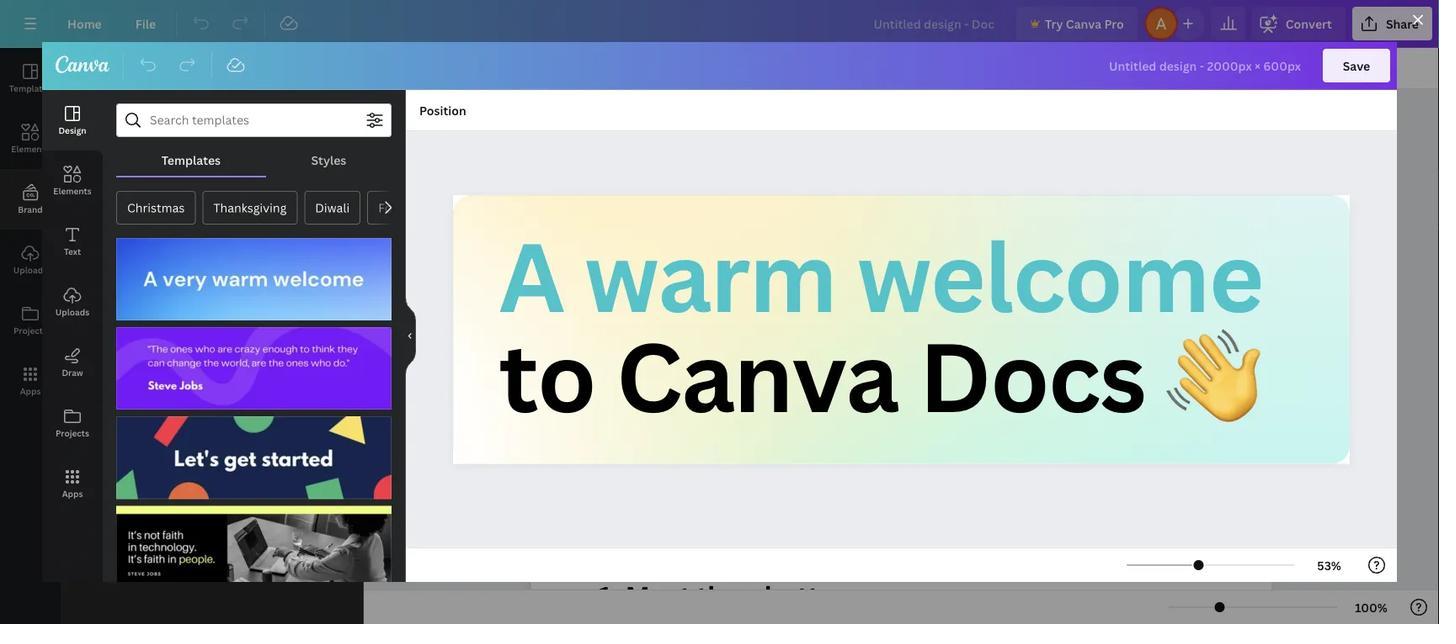 Task type: vqa. For each thing, say whether or not it's contained in the screenshot.
to
yes



Task type: locate. For each thing, give the bounding box(es) containing it.
you left enjoy
[[598, 431, 646, 467]]

try canva pro inside the main menu bar
[[1045, 16, 1124, 32]]

to
[[229, 227, 241, 243], [629, 255, 694, 342], [836, 398, 863, 435], [885, 431, 912, 467]]

and
[[273, 77, 294, 93], [104, 227, 126, 243]]

0 vertical spatial templates
[[9, 83, 51, 94]]

1 vertical spatial up
[[173, 307, 187, 323]]

none text field containing a warm welcome
[[531, 109, 1272, 625]]

projects
[[13, 325, 47, 336]]

place
[[297, 208, 327, 224]]

find
[[96, 208, 121, 224]]

1 horizontal spatial try
[[1045, 16, 1063, 32]]

and inside finish setting up your brand kit and brand templates
[[273, 77, 294, 93]]

0 vertical spatial up
[[171, 77, 185, 93]]

hope
[[1105, 398, 1170, 435]]

brand inside set up your brand kit button
[[219, 307, 254, 323]]

templates inside button
[[9, 83, 51, 94]]

convert
[[1286, 16, 1332, 32]]

canva
[[1066, 16, 1101, 32], [709, 255, 899, 342], [203, 267, 239, 283], [801, 431, 879, 467]]

here!
[[988, 398, 1054, 435]]

0 vertical spatial pro
[[1104, 16, 1124, 32]]

to inside find all of your brand assets in one place and quickly add them to your designs.
[[229, 227, 241, 243]]

1 vertical spatial try
[[182, 267, 201, 283]]

up right set
[[173, 307, 187, 323]]

your down in
[[244, 227, 270, 243]]

0 horizontal spatial pro
[[242, 267, 261, 283]]

apps button
[[0, 351, 61, 412]]

edit design
[[377, 60, 441, 76]]

quickly
[[129, 227, 169, 243]]

brand
[[217, 77, 252, 93], [297, 77, 331, 93], [18, 204, 43, 215], [219, 307, 254, 323]]

brand
[[184, 208, 217, 224]]

0 vertical spatial kit
[[254, 77, 270, 93]]

try canva pro for try canva pro button to the right
[[1045, 16, 1124, 32]]

1.
[[598, 579, 619, 615]]

up inside button
[[173, 307, 187, 323]]

templates
[[9, 83, 51, 94], [182, 96, 241, 112]]

set up your brand kit
[[151, 307, 273, 323]]

0 vertical spatial try
[[1045, 16, 1063, 32]]

them
[[197, 227, 226, 243]]

1 vertical spatial pro
[[242, 267, 261, 283]]

1 vertical spatial kit
[[257, 307, 273, 323]]

try
[[1045, 16, 1063, 32], [182, 267, 201, 283]]

edit design button
[[371, 55, 447, 82]]

1 vertical spatial templates
[[182, 96, 241, 112]]

one
[[272, 208, 294, 224]]

0 horizontal spatial try canva pro button
[[88, 258, 335, 291]]

1 vertical spatial try canva pro
[[182, 267, 261, 283]]

in
[[259, 208, 269, 224]]

button
[[764, 579, 851, 615]]

0 vertical spatial try canva pro button
[[1016, 7, 1137, 40]]

your right set
[[190, 307, 217, 323]]

uploads button
[[0, 230, 61, 291]]

of
[[140, 208, 152, 224]]

the
[[697, 579, 739, 615]]

and inside find all of your brand assets in one place and quickly add them to your designs.
[[104, 227, 126, 243]]

up right setting
[[171, 77, 185, 93]]

you right have
[[935, 398, 983, 435]]

kit
[[254, 77, 270, 93], [257, 307, 273, 323]]

your inside finish setting up your brand kit and brand templates
[[188, 77, 214, 93]]

None text field
[[531, 109, 1272, 625]]

setting
[[128, 77, 168, 93]]

0 horizontal spatial and
[[104, 227, 126, 243]]

designs.
[[273, 227, 319, 243]]

up inside finish setting up your brand kit and brand templates
[[171, 77, 185, 93]]

elements
[[11, 143, 49, 155]]

1 horizontal spatial and
[[273, 77, 294, 93]]

a warm welcome
[[629, 188, 1146, 275]]

0 horizontal spatial templates
[[9, 83, 51, 94]]

try canva pro button
[[1016, 7, 1137, 40], [88, 258, 335, 291]]

1 horizontal spatial pro
[[1104, 16, 1124, 32]]

pro
[[1104, 16, 1124, 32], [242, 267, 261, 283]]

templates button
[[0, 48, 61, 109]]

we
[[1059, 398, 1099, 435]]

a
[[629, 188, 673, 275]]

0 horizontal spatial try
[[182, 267, 201, 283]]

1 horizontal spatial templates
[[182, 96, 241, 112]]

canva inside "we're very excited to have you here! we hope you enjoy using canva to create beautiful documents."
[[801, 431, 879, 467]]

you
[[935, 398, 983, 435], [598, 431, 646, 467]]

0 vertical spatial and
[[273, 77, 294, 93]]

up
[[171, 77, 185, 93], [173, 307, 187, 323]]

0 vertical spatial try canva pro
[[1045, 16, 1124, 32]]

main menu bar
[[0, 0, 1439, 48]]

1 horizontal spatial try canva pro button
[[1016, 7, 1137, 40]]

enjoy
[[651, 431, 721, 467]]

1 vertical spatial and
[[104, 227, 126, 243]]

convert button
[[1252, 7, 1346, 40]]

using
[[727, 431, 795, 467]]

1 horizontal spatial try canva pro
[[1045, 16, 1124, 32]]

your right setting
[[188, 77, 214, 93]]

0 horizontal spatial try canva pro
[[182, 267, 261, 283]]

meet
[[625, 579, 691, 615]]

1 horizontal spatial you
[[935, 398, 983, 435]]

try canva pro
[[1045, 16, 1124, 32], [182, 267, 261, 283]]

pro inside the main menu bar
[[1104, 16, 1124, 32]]

try canva pro for bottommost try canva pro button
[[182, 267, 261, 283]]

docs
[[913, 255, 1066, 342]]

your
[[188, 77, 214, 93], [155, 208, 181, 224], [244, 227, 270, 243], [190, 307, 217, 323]]

welcome
[[871, 188, 1146, 275]]

all
[[124, 208, 137, 224]]



Task type: describe. For each thing, give the bounding box(es) containing it.
kit inside button
[[257, 307, 273, 323]]

we're very excited to have you here! we hope you enjoy using canva to create beautiful documents.
[[598, 398, 1175, 500]]

brand inside brand button
[[18, 204, 43, 215]]

1. meet the + button
[[598, 579, 851, 615]]

home link
[[54, 7, 115, 40]]

edit
[[377, 60, 400, 76]]

create
[[918, 431, 998, 467]]

finish
[[92, 77, 126, 93]]

brand button
[[0, 169, 61, 230]]

home
[[67, 16, 102, 32]]

canva inside the main menu bar
[[1066, 16, 1101, 32]]

+
[[745, 579, 758, 615]]

Design title text field
[[860, 7, 1010, 40]]

have
[[868, 398, 929, 435]]

add
[[172, 227, 194, 243]]

we're
[[598, 398, 670, 435]]

to canva docs 👋
[[629, 255, 1144, 342]]

1 vertical spatial try canva pro button
[[88, 258, 335, 291]]

hide image
[[363, 296, 374, 377]]

very
[[675, 398, 732, 435]]

side panel tab list
[[0, 48, 61, 412]]

your right of
[[155, 208, 181, 224]]

👋
[[1080, 255, 1144, 342]]

kit inside finish setting up your brand kit and brand templates
[[254, 77, 270, 93]]

design
[[403, 60, 441, 76]]

find all of your brand assets in one place and quickly add them to your designs.
[[96, 208, 327, 243]]

documents.
[[598, 463, 749, 500]]

finish setting up your brand kit and brand templates
[[92, 77, 331, 112]]

elements button
[[0, 109, 61, 169]]

uploads
[[13, 264, 47, 276]]

try inside the main menu bar
[[1045, 16, 1063, 32]]

projects button
[[0, 291, 61, 351]]

beautiful
[[1004, 431, 1119, 467]]

templates inside finish setting up your brand kit and brand templates
[[182, 96, 241, 112]]

excited
[[737, 398, 830, 435]]

0 horizontal spatial you
[[598, 431, 646, 467]]

apps
[[20, 386, 41, 397]]

your inside set up your brand kit button
[[190, 307, 217, 323]]

set
[[151, 307, 170, 323]]

set up your brand kit button
[[88, 298, 335, 332]]

warm
[[687, 188, 857, 275]]

assets
[[220, 208, 256, 224]]



